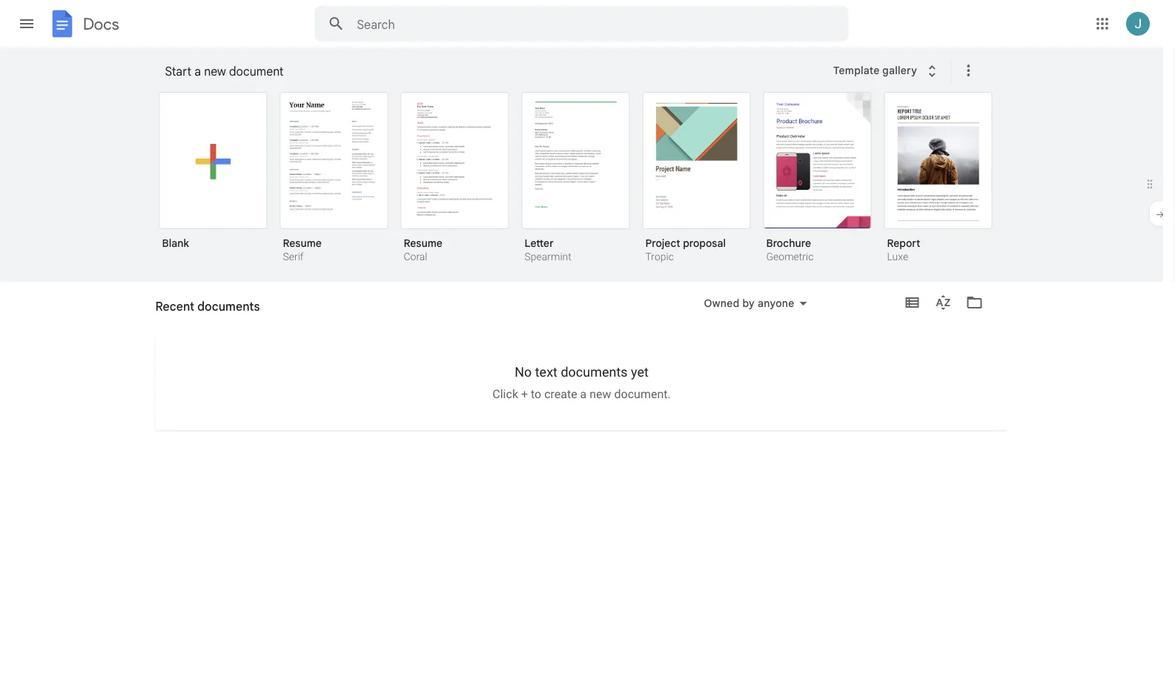 Task type: locate. For each thing, give the bounding box(es) containing it.
docs
[[83, 14, 119, 34]]

more actions. image
[[957, 62, 978, 79]]

a inside heading
[[195, 64, 201, 79]]

0 horizontal spatial resume option
[[280, 92, 388, 265]]

new right create
[[590, 387, 612, 401]]

new
[[204, 64, 226, 79], [590, 387, 612, 401]]

luxe
[[887, 251, 909, 263]]

a
[[195, 64, 201, 79], [580, 387, 587, 401]]

start a new document heading
[[165, 47, 824, 95]]

resume
[[283, 237, 322, 250], [404, 237, 443, 250]]

a right create
[[580, 387, 587, 401]]

a inside no text documents yet click + to create a new document.
[[580, 387, 587, 401]]

2 recent from the top
[[155, 305, 190, 318]]

documents inside heading
[[197, 299, 260, 314]]

a right 'start'
[[195, 64, 201, 79]]

1 vertical spatial a
[[580, 387, 587, 401]]

0 horizontal spatial new
[[204, 64, 226, 79]]

brochure option
[[764, 92, 872, 265]]

report luxe
[[887, 237, 921, 263]]

1 vertical spatial new
[[590, 387, 612, 401]]

by
[[743, 297, 755, 310]]

resume up coral
[[404, 237, 443, 250]]

0 horizontal spatial resume
[[283, 237, 322, 250]]

owned
[[704, 297, 740, 310]]

1 horizontal spatial resume
[[404, 237, 443, 250]]

template
[[834, 64, 880, 77]]

text
[[535, 364, 558, 380]]

None search field
[[315, 6, 849, 42]]

1 resume from the left
[[283, 237, 322, 250]]

recent
[[155, 299, 194, 314], [155, 305, 190, 318]]

owned by anyone
[[704, 297, 795, 310]]

resume for resume coral
[[404, 237, 443, 250]]

project
[[646, 237, 681, 250]]

document.
[[615, 387, 671, 401]]

blank option
[[159, 92, 267, 260]]

recent inside heading
[[155, 299, 194, 314]]

0 vertical spatial a
[[195, 64, 201, 79]]

new inside no text documents yet click + to create a new document.
[[590, 387, 612, 401]]

0 horizontal spatial a
[[195, 64, 201, 79]]

main menu image
[[18, 15, 36, 33]]

spearmint
[[525, 251, 572, 263]]

coral
[[404, 251, 428, 263]]

resume up serif
[[283, 237, 322, 250]]

no text documents yet click + to create a new document.
[[493, 364, 671, 401]]

resume option
[[280, 92, 388, 265], [401, 92, 509, 265]]

docs link
[[47, 9, 119, 42]]

anyone
[[758, 297, 795, 310]]

recent documents
[[155, 299, 260, 314], [155, 305, 247, 318]]

resume for resume serif
[[283, 237, 322, 250]]

2 resume from the left
[[404, 237, 443, 250]]

1 horizontal spatial new
[[590, 387, 612, 401]]

1 horizontal spatial resume option
[[401, 92, 509, 265]]

list box containing blank
[[159, 89, 1012, 283]]

1 horizontal spatial a
[[580, 387, 587, 401]]

0 vertical spatial new
[[204, 64, 226, 79]]

brochure geometric
[[767, 237, 814, 263]]

new right 'start'
[[204, 64, 226, 79]]

create
[[545, 387, 578, 401]]

no text documents yet region
[[155, 364, 1008, 401]]

documents
[[197, 299, 260, 314], [192, 305, 247, 318], [561, 364, 628, 380]]

click
[[493, 387, 518, 401]]

1 recent from the top
[[155, 299, 194, 314]]

new inside heading
[[204, 64, 226, 79]]

list box
[[159, 89, 1012, 283]]



Task type: describe. For each thing, give the bounding box(es) containing it.
report
[[887, 237, 921, 250]]

2 resume option from the left
[[401, 92, 509, 265]]

geometric
[[767, 251, 814, 263]]

2 recent documents from the top
[[155, 305, 247, 318]]

gallery
[[883, 64, 918, 77]]

resume coral
[[404, 237, 443, 263]]

blank
[[162, 237, 189, 250]]

+
[[521, 387, 528, 401]]

template gallery button
[[824, 57, 951, 84]]

brochure
[[767, 237, 811, 250]]

letter spearmint
[[525, 237, 572, 263]]

start
[[165, 64, 191, 79]]

project proposal option
[[643, 92, 751, 265]]

start a new document
[[165, 64, 284, 79]]

letter option
[[522, 92, 630, 265]]

no
[[515, 364, 532, 380]]

resume serif
[[283, 237, 322, 263]]

1 resume option from the left
[[280, 92, 388, 265]]

Search bar text field
[[357, 17, 812, 32]]

serif
[[283, 251, 304, 263]]

recent documents heading
[[155, 282, 260, 329]]

documents inside no text documents yet click + to create a new document.
[[561, 364, 628, 380]]

report option
[[885, 92, 993, 265]]

document
[[229, 64, 284, 79]]

search image
[[322, 9, 351, 39]]

template gallery
[[834, 64, 918, 77]]

letter
[[525, 237, 554, 250]]

owned by anyone button
[[695, 294, 817, 312]]

to
[[531, 387, 542, 401]]

yet
[[631, 364, 649, 380]]

tropic
[[646, 251, 674, 263]]

project proposal tropic
[[646, 237, 726, 263]]

proposal
[[683, 237, 726, 250]]

1 recent documents from the top
[[155, 299, 260, 314]]



Task type: vqa. For each thing, say whether or not it's contained in the screenshot.
John Smith ICON
no



